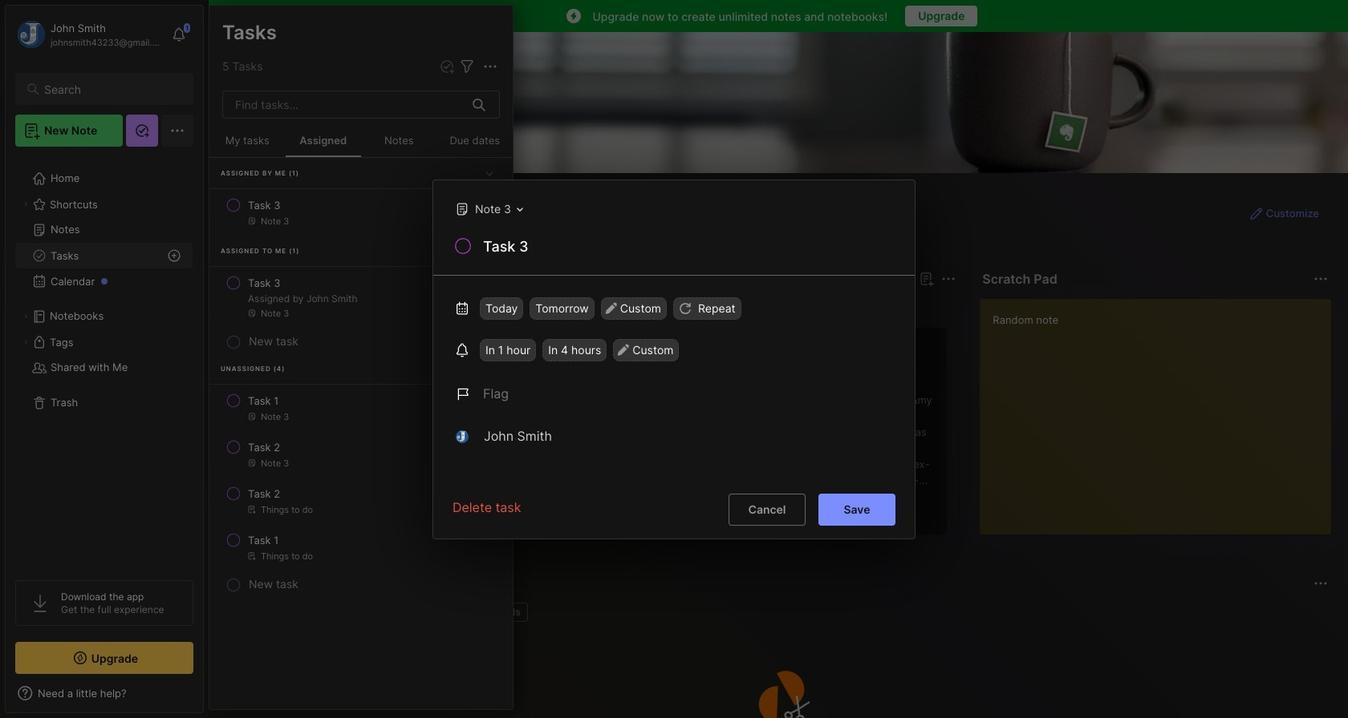 Task type: vqa. For each thing, say whether or not it's contained in the screenshot.
"EXPAND TAGS" icon
yes



Task type: describe. For each thing, give the bounding box(es) containing it.
tree inside main "element"
[[6, 156, 203, 567]]

main element
[[0, 0, 209, 719]]

2 tab list from the top
[[238, 603, 1326, 623]]

Enter task text field
[[481, 236, 895, 264]]

new task image
[[439, 59, 455, 75]]

4 row from the top
[[216, 433, 506, 477]]

Search text field
[[44, 82, 179, 97]]

3 row from the top
[[216, 387, 506, 430]]

task 1 6 cell
[[248, 393, 279, 409]]

Find tasks… text field
[[225, 91, 463, 118]]

task 2 8 cell
[[248, 486, 280, 502]]

none search field inside main "element"
[[44, 79, 179, 99]]

Go to note or move task field
[[447, 197, 529, 220]]

Start writing… text field
[[993, 299, 1330, 522]]

task 1 9 cell
[[248, 533, 279, 549]]

task 3 3 cell
[[248, 275, 280, 291]]

task 3 1 cell
[[248, 197, 280, 213]]



Task type: locate. For each thing, give the bounding box(es) containing it.
1 vertical spatial tab list
[[238, 603, 1326, 623]]

5 row from the top
[[216, 480, 506, 523]]

1 row from the top
[[216, 191, 506, 234]]

2 row from the top
[[216, 269, 506, 327]]

6 row from the top
[[216, 526, 506, 570]]

tab list
[[238, 298, 954, 318], [238, 603, 1326, 623]]

tab
[[238, 298, 285, 318], [292, 298, 357, 318], [435, 603, 477, 623], [483, 603, 528, 623]]

task 2 7 cell
[[248, 440, 280, 456]]

1 tab list from the top
[[238, 298, 954, 318]]

tree
[[6, 156, 203, 567]]

expand notebooks image
[[21, 312, 30, 322]]

row
[[216, 191, 506, 234], [216, 269, 506, 327], [216, 387, 506, 430], [216, 433, 506, 477], [216, 480, 506, 523], [216, 526, 506, 570]]

row group
[[209, 158, 513, 597], [235, 327, 1348, 546]]

None search field
[[44, 79, 179, 99]]

0 vertical spatial tab list
[[238, 298, 954, 318]]

expand tags image
[[21, 338, 30, 347]]



